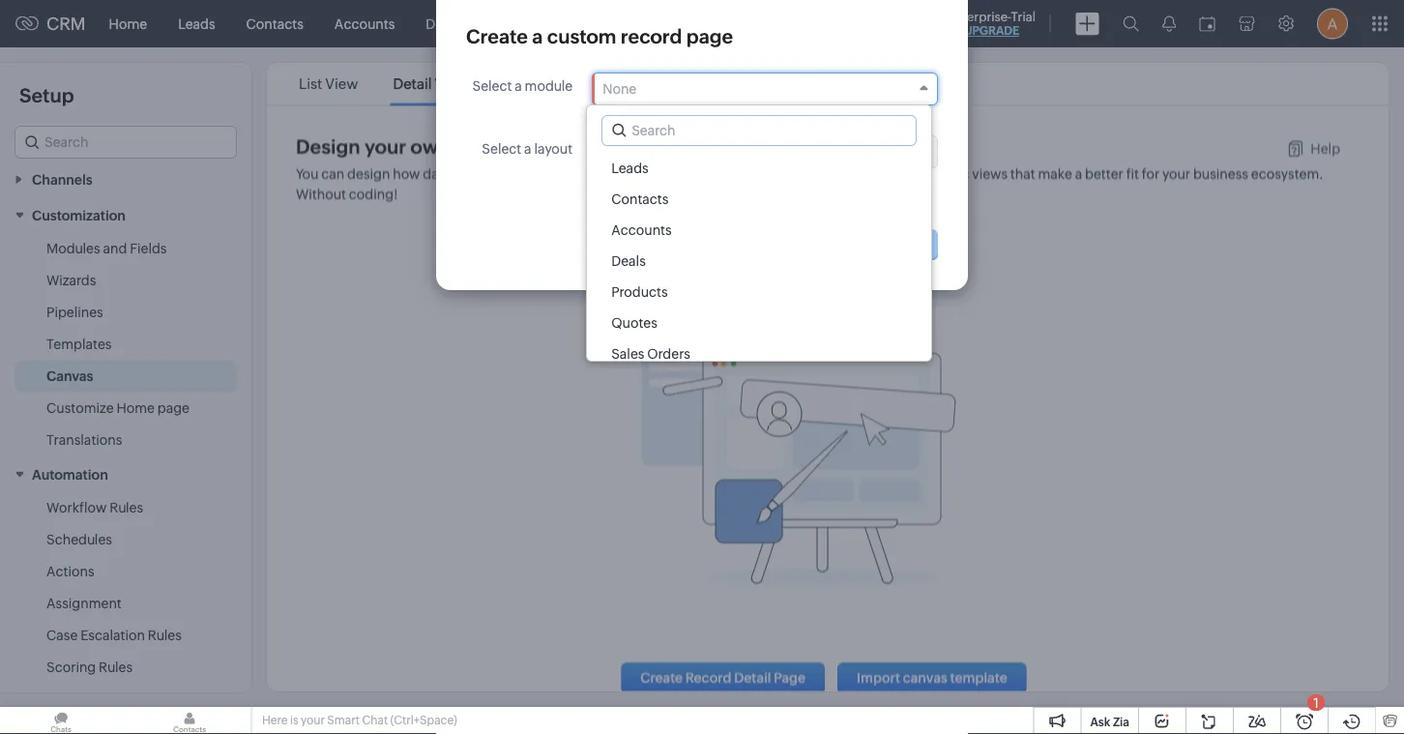 Task type: describe. For each thing, give the bounding box(es) containing it.
a for module
[[515, 78, 522, 94]]

deals option
[[587, 246, 932, 277]]

tasks link
[[537, 0, 603, 47]]

calls
[[491, 16, 522, 31]]

automation region
[[0, 492, 252, 716]]

workflow rules
[[46, 500, 143, 516]]

workflow
[[46, 500, 107, 516]]

enterprise-
[[948, 9, 1012, 24]]

data
[[423, 165, 451, 181]]

case escalation rules link
[[46, 626, 182, 645]]

case
[[46, 628, 78, 643]]

automation button
[[0, 456, 252, 492]]

(ctrl+space)
[[390, 714, 457, 727]]

crm
[[46, 14, 86, 34]]

leads option
[[587, 153, 932, 184]]

module
[[525, 78, 573, 94]]

fit
[[1127, 165, 1140, 181]]

without
[[296, 186, 346, 201]]

select for select a module
[[473, 78, 512, 94]]

trial
[[1012, 9, 1036, 24]]

calls link
[[476, 0, 537, 47]]

specific
[[920, 165, 970, 181]]

and inside customization "region"
[[103, 241, 127, 256]]

chats image
[[0, 707, 122, 734]]

segmentation link
[[46, 690, 136, 709]]

assignment
[[46, 596, 122, 611]]

workflow rules link
[[46, 498, 143, 518]]

design
[[347, 165, 390, 181]]

automation
[[32, 467, 108, 483]]

design
[[296, 135, 360, 157]]

customize home page link
[[46, 398, 190, 418]]

modules and fields link
[[46, 239, 167, 258]]

deals inside deals 'option'
[[612, 253, 646, 269]]

pipelines
[[46, 304, 103, 320]]

quotes
[[612, 315, 658, 331]]

create record detail page button
[[621, 662, 825, 693]]

for
[[1142, 165, 1160, 181]]

crm,
[[758, 165, 793, 181]]

customize home page
[[46, 400, 190, 416]]

wizards link
[[46, 271, 96, 290]]

templates link
[[46, 334, 112, 354]]

select a module
[[473, 78, 573, 94]]

your right is
[[301, 714, 325, 727]]

deals link
[[410, 0, 476, 47]]

enterprise-trial upgrade
[[948, 9, 1036, 37]]

none
[[603, 81, 637, 97]]

0 horizontal spatial detail
[[521, 135, 573, 157]]

views
[[973, 165, 1008, 181]]

ask zia
[[1091, 715, 1130, 728]]

list
[[299, 75, 322, 92]]

your up design
[[365, 135, 406, 157]]

accounts inside option
[[612, 223, 672, 238]]

ask
[[1091, 715, 1111, 728]]

schedules
[[46, 532, 112, 548]]

page inside customization "region"
[[158, 400, 190, 416]]

sales
[[612, 346, 645, 362]]

import canvas template button
[[838, 662, 1027, 693]]

sales orders
[[612, 346, 691, 362]]

canvas link
[[46, 366, 93, 386]]

your right in
[[727, 165, 756, 181]]

can
[[321, 165, 345, 181]]

record inside the you can design how data looks across different record detail pages in your crm, and create industry-specific views that make a better fit for your business ecosystem. without coding!
[[590, 165, 631, 181]]

view for list view
[[325, 75, 358, 92]]

detail inside list
[[393, 75, 432, 92]]

escalation
[[80, 628, 145, 643]]

here
[[262, 714, 288, 727]]

make
[[1039, 165, 1073, 181]]

you can design how data looks across different record detail pages in your crm, and create industry-specific views that make a better fit for your business ecosystem. without coding!
[[296, 165, 1324, 201]]

import
[[857, 670, 901, 685]]

pipelines link
[[46, 302, 103, 322]]

scoring
[[46, 660, 96, 675]]

customization region
[[0, 233, 252, 456]]

industry-
[[864, 165, 920, 181]]

create record detail page
[[641, 670, 806, 685]]

quotes option
[[587, 308, 932, 339]]

different
[[533, 165, 587, 181]]

looks
[[454, 165, 487, 181]]

that
[[1011, 165, 1036, 181]]

None field
[[592, 73, 938, 105]]

chat
[[362, 714, 388, 727]]

your right 'for'
[[1163, 165, 1191, 181]]

contacts link
[[231, 0, 319, 47]]

view for detail view
[[435, 75, 468, 92]]

home inside customization "region"
[[117, 400, 155, 416]]

across
[[490, 165, 530, 181]]

wizards
[[46, 272, 96, 288]]

a inside the you can design how data looks across different record detail pages in your crm, and create industry-specific views that make a better fit for your business ecosystem. without coding!
[[1076, 165, 1083, 181]]

contacts option
[[587, 184, 932, 215]]

rules for scoring rules
[[99, 660, 133, 675]]



Task type: vqa. For each thing, say whether or not it's contained in the screenshot.
OTHER MODULES field
no



Task type: locate. For each thing, give the bounding box(es) containing it.
0 vertical spatial and
[[795, 165, 819, 181]]

rules right escalation
[[148, 628, 182, 643]]

here is your smart chat (ctrl+space)
[[262, 714, 457, 727]]

layout
[[534, 141, 573, 157]]

canvas
[[46, 368, 93, 384]]

detail inside the you can design how data looks across different record detail pages in your crm, and create industry-specific views that make a better fit for your business ecosystem. without coding!
[[634, 165, 669, 181]]

modules and fields
[[46, 241, 167, 256]]

0 vertical spatial rules
[[109, 500, 143, 516]]

leads link
[[163, 0, 231, 47]]

deals up detail view
[[426, 16, 460, 31]]

home right customize
[[117, 400, 155, 416]]

home right crm
[[109, 16, 147, 31]]

upgrade
[[964, 24, 1020, 37]]

tasks
[[553, 16, 587, 31]]

actions
[[46, 564, 94, 579]]

0 horizontal spatial contacts
[[246, 16, 304, 31]]

canvas introduction image
[[558, 281, 1040, 625]]

and right crm,
[[795, 165, 819, 181]]

translations
[[46, 432, 122, 448]]

products
[[612, 284, 668, 300]]

list view link
[[296, 75, 361, 92]]

rules inside scoring rules link
[[99, 660, 133, 675]]

1 horizontal spatial page
[[577, 135, 624, 157]]

1 horizontal spatial view
[[435, 75, 468, 92]]

1 vertical spatial detail
[[634, 165, 669, 181]]

0 vertical spatial contacts
[[246, 16, 304, 31]]

1 vertical spatial accounts
[[612, 223, 672, 238]]

1 vertical spatial detail
[[734, 670, 772, 685]]

home link
[[93, 0, 163, 47]]

accounts option
[[587, 215, 932, 246]]

0 vertical spatial deals
[[426, 16, 460, 31]]

assignment link
[[46, 594, 122, 613]]

record
[[686, 670, 732, 685]]

your
[[365, 135, 406, 157], [727, 165, 756, 181], [1163, 165, 1191, 181], [301, 714, 325, 727]]

detail
[[521, 135, 573, 157], [634, 165, 669, 181]]

0 vertical spatial page
[[577, 135, 624, 157]]

leads inside option
[[612, 161, 649, 176]]

home
[[109, 16, 147, 31], [117, 400, 155, 416]]

segmentation
[[46, 692, 136, 707]]

and left fields
[[103, 241, 127, 256]]

zia
[[1113, 715, 1130, 728]]

coding!
[[349, 186, 398, 201]]

select for select a layout
[[482, 141, 522, 157]]

actions link
[[46, 562, 94, 581]]

rules down the automation 'dropdown button' in the bottom left of the page
[[109, 500, 143, 516]]

list view
[[299, 75, 358, 92]]

contacts down the without
[[612, 192, 669, 207]]

rules down case escalation rules link
[[99, 660, 133, 675]]

0 vertical spatial a
[[515, 78, 522, 94]]

meetings link
[[603, 0, 692, 47]]

1 vertical spatial home
[[117, 400, 155, 416]]

2 horizontal spatial a
[[1076, 165, 1083, 181]]

fields
[[130, 241, 167, 256]]

detail view link
[[390, 75, 471, 92]]

rules for workflow rules
[[109, 500, 143, 516]]

1 horizontal spatial leads
[[612, 161, 649, 176]]

contacts inside "option"
[[612, 192, 669, 207]]

detail
[[393, 75, 432, 92], [734, 670, 772, 685]]

accounts up list view 'link'
[[335, 16, 395, 31]]

scoring rules
[[46, 660, 133, 675]]

view right list
[[325, 75, 358, 92]]

a
[[515, 78, 522, 94], [524, 141, 532, 157], [1076, 165, 1083, 181]]

0 horizontal spatial detail
[[393, 75, 432, 92]]

0 horizontal spatial deals
[[426, 16, 460, 31]]

coding
[[703, 135, 768, 157]]

0 vertical spatial record
[[455, 135, 516, 157]]

sales orders option
[[587, 339, 932, 370]]

pages
[[672, 165, 710, 181]]

page right layout in the top of the page
[[577, 135, 624, 157]]

record up looks
[[455, 135, 516, 157]]

contacts image
[[129, 707, 251, 734]]

crm link
[[15, 14, 86, 34]]

1 horizontal spatial a
[[524, 141, 532, 157]]

1 view from the left
[[325, 75, 358, 92]]

design your own record detail page without coding
[[296, 135, 768, 157]]

accounts up the products
[[612, 223, 672, 238]]

1 vertical spatial contacts
[[612, 192, 669, 207]]

0 vertical spatial select
[[473, 78, 512, 94]]

smart
[[327, 714, 360, 727]]

1 horizontal spatial detail
[[734, 670, 772, 685]]

1 horizontal spatial deals
[[612, 253, 646, 269]]

better
[[1086, 165, 1124, 181]]

list box containing leads
[[587, 148, 932, 370]]

0 horizontal spatial a
[[515, 78, 522, 94]]

a left 'module'
[[515, 78, 522, 94]]

detail left page
[[734, 670, 772, 685]]

canvas
[[903, 670, 948, 685]]

2 vertical spatial a
[[1076, 165, 1083, 181]]

1 vertical spatial leads
[[612, 161, 649, 176]]

business
[[1194, 165, 1249, 181]]

page
[[577, 135, 624, 157], [158, 400, 190, 416]]

deals inside deals link
[[426, 16, 460, 31]]

customization
[[32, 208, 126, 223]]

contacts
[[246, 16, 304, 31], [612, 192, 669, 207]]

create
[[641, 670, 683, 685]]

0 vertical spatial home
[[109, 16, 147, 31]]

rules inside case escalation rules link
[[148, 628, 182, 643]]

a left layout in the top of the page
[[524, 141, 532, 157]]

contacts up list
[[246, 16, 304, 31]]

a right make
[[1076, 165, 1083, 181]]

modules
[[46, 241, 100, 256]]

in
[[713, 165, 725, 181]]

1 vertical spatial page
[[158, 400, 190, 416]]

leads right home link
[[178, 16, 215, 31]]

leads down the without
[[612, 161, 649, 176]]

view down deals link at the left top of the page
[[435, 75, 468, 92]]

how
[[393, 165, 420, 181]]

list box
[[587, 148, 932, 370]]

template
[[951, 670, 1008, 685]]

0 horizontal spatial view
[[325, 75, 358, 92]]

1 vertical spatial record
[[590, 165, 631, 181]]

a for layout
[[524, 141, 532, 157]]

select left 'module'
[[473, 78, 512, 94]]

1 vertical spatial deals
[[612, 253, 646, 269]]

1 horizontal spatial accounts
[[612, 223, 672, 238]]

schedules link
[[46, 530, 112, 549]]

0 horizontal spatial and
[[103, 241, 127, 256]]

1 vertical spatial rules
[[148, 628, 182, 643]]

0 vertical spatial leads
[[178, 16, 215, 31]]

1 horizontal spatial record
[[590, 165, 631, 181]]

without
[[628, 135, 699, 157]]

create
[[822, 165, 862, 181]]

leads for leads link
[[178, 16, 215, 31]]

import canvas template
[[857, 670, 1008, 685]]

leads inside leads link
[[178, 16, 215, 31]]

1 vertical spatial select
[[482, 141, 522, 157]]

own
[[411, 135, 450, 157]]

0 vertical spatial detail
[[521, 135, 573, 157]]

ecosystem.
[[1252, 165, 1324, 181]]

select up across on the top left of the page
[[482, 141, 522, 157]]

1 horizontal spatial and
[[795, 165, 819, 181]]

orders
[[647, 346, 691, 362]]

1 vertical spatial and
[[103, 241, 127, 256]]

list
[[282, 63, 485, 105]]

2 vertical spatial rules
[[99, 660, 133, 675]]

detail inside create record detail page button
[[734, 670, 772, 685]]

setup
[[19, 84, 74, 106]]

accounts link
[[319, 0, 410, 47]]

0 vertical spatial detail
[[393, 75, 432, 92]]

0 horizontal spatial leads
[[178, 16, 215, 31]]

meetings
[[618, 16, 676, 31]]

0 horizontal spatial accounts
[[335, 16, 395, 31]]

select a layout
[[482, 141, 573, 157]]

0 vertical spatial accounts
[[335, 16, 395, 31]]

and inside the you can design how data looks across different record detail pages in your crm, and create industry-specific views that make a better fit for your business ecosystem. without coding!
[[795, 165, 819, 181]]

record right "different"
[[590, 165, 631, 181]]

detail up "different"
[[521, 135, 573, 157]]

and
[[795, 165, 819, 181], [103, 241, 127, 256]]

page up the automation 'dropdown button' in the bottom left of the page
[[158, 400, 190, 416]]

2 view from the left
[[435, 75, 468, 92]]

list containing list view
[[282, 63, 485, 105]]

profile element
[[1306, 0, 1360, 47]]

1 vertical spatial a
[[524, 141, 532, 157]]

is
[[290, 714, 299, 727]]

scoring rules link
[[46, 658, 133, 677]]

leads for "list box" containing leads
[[612, 161, 649, 176]]

help
[[1311, 141, 1341, 156]]

1 horizontal spatial contacts
[[612, 192, 669, 207]]

profile image
[[1318, 8, 1349, 39]]

case escalation rules
[[46, 628, 182, 643]]

rules inside workflow rules link
[[109, 500, 143, 516]]

templates
[[46, 336, 112, 352]]

Search text field
[[603, 116, 916, 145]]

0 horizontal spatial page
[[158, 400, 190, 416]]

1 horizontal spatial detail
[[634, 165, 669, 181]]

customization button
[[0, 197, 252, 233]]

products option
[[587, 277, 932, 308]]

0 horizontal spatial record
[[455, 135, 516, 157]]

detail up own
[[393, 75, 432, 92]]

page
[[774, 670, 806, 685]]

deals
[[426, 16, 460, 31], [612, 253, 646, 269]]

deals up the products
[[612, 253, 646, 269]]

detail down the without
[[634, 165, 669, 181]]



